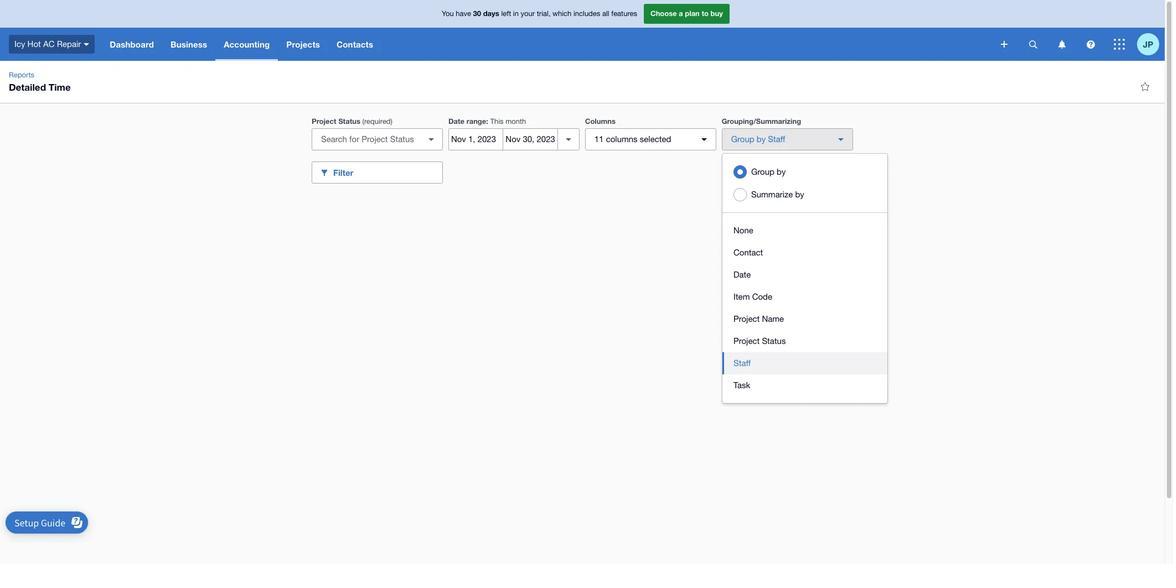 Task type: locate. For each thing, give the bounding box(es) containing it.
project name button
[[723, 309, 888, 331]]

0 vertical spatial group
[[731, 135, 755, 144]]

project
[[312, 117, 337, 126], [734, 315, 760, 324], [734, 337, 760, 346]]

2 horizontal spatial by
[[796, 190, 805, 199]]

days
[[483, 9, 499, 18]]

plan
[[685, 9, 700, 18]]

staff down grouping/summarizing at the right top
[[768, 135, 786, 144]]

by
[[757, 135, 766, 144], [777, 167, 786, 177], [796, 190, 805, 199]]

2 vertical spatial by
[[796, 190, 805, 199]]

0 vertical spatial date
[[449, 117, 465, 126]]

2 vertical spatial project
[[734, 337, 760, 346]]

task
[[734, 381, 751, 390]]

project status ( required )
[[312, 117, 393, 126]]

0 vertical spatial project
[[312, 117, 337, 126]]

left
[[501, 10, 511, 18]]

1 vertical spatial by
[[777, 167, 786, 177]]

group containing group by
[[723, 154, 888, 404]]

by down grouping/summarizing at the right top
[[757, 135, 766, 144]]

by up summarize by
[[777, 167, 786, 177]]

0 horizontal spatial staff
[[734, 359, 751, 368]]

your
[[521, 10, 535, 18]]

1 vertical spatial staff
[[734, 359, 751, 368]]

0 horizontal spatial by
[[757, 135, 766, 144]]

summarize
[[752, 190, 793, 199]]

1 horizontal spatial date
[[734, 270, 751, 280]]

svg image
[[1114, 39, 1125, 50], [1029, 40, 1038, 48], [1087, 40, 1095, 48], [1001, 41, 1008, 48]]

choose a plan to buy
[[651, 9, 723, 18]]

0 horizontal spatial status
[[339, 117, 361, 126]]

group down grouping/summarizing at the right top
[[731, 135, 755, 144]]

required
[[364, 117, 391, 126]]

staff up task
[[734, 359, 751, 368]]

1 vertical spatial status
[[762, 337, 786, 346]]

date left range
[[449, 117, 465, 126]]

1 vertical spatial date
[[734, 270, 751, 280]]

status inside button
[[762, 337, 786, 346]]

project down item
[[734, 315, 760, 324]]

staff inside button
[[734, 359, 751, 368]]

to
[[702, 9, 709, 18]]

0 horizontal spatial date
[[449, 117, 465, 126]]

dashboard link
[[102, 28, 162, 61]]

project for project status ( required )
[[312, 117, 337, 126]]

contact
[[734, 248, 763, 258]]

1 vertical spatial project
[[734, 315, 760, 324]]

icy
[[14, 39, 25, 49]]

summarize by button
[[723, 183, 888, 206]]

group
[[723, 154, 888, 404]]

by down group by button on the top
[[796, 190, 805, 199]]

0 vertical spatial staff
[[768, 135, 786, 144]]

banner
[[0, 0, 1165, 61]]

0 vertical spatial by
[[757, 135, 766, 144]]

range
[[467, 117, 486, 126]]

1 horizontal spatial svg image
[[1059, 40, 1066, 48]]

code
[[753, 292, 773, 302]]

date
[[449, 117, 465, 126], [734, 270, 751, 280]]

project status button
[[723, 331, 888, 353]]

1 horizontal spatial by
[[777, 167, 786, 177]]

status left '('
[[339, 117, 361, 126]]

more
[[776, 168, 797, 178]]

trial,
[[537, 10, 551, 18]]

staff
[[768, 135, 786, 144], [734, 359, 751, 368]]

group left 'more'
[[752, 167, 775, 177]]

ac
[[43, 39, 55, 49]]

list box
[[723, 154, 888, 404]]

features
[[612, 10, 638, 18]]

contact button
[[723, 242, 888, 264]]

status down 'name'
[[762, 337, 786, 346]]

reports detailed time
[[9, 71, 71, 93]]

project down project name
[[734, 337, 760, 346]]

selected
[[640, 135, 672, 144]]

svg image
[[1059, 40, 1066, 48], [84, 43, 89, 46]]

group inside popup button
[[731, 135, 755, 144]]

detailed
[[9, 81, 46, 93]]

columns
[[585, 117, 616, 126]]

by inside popup button
[[757, 135, 766, 144]]

1 horizontal spatial staff
[[768, 135, 786, 144]]

svg image inside icy hot ac repair popup button
[[84, 43, 89, 46]]

project left '('
[[312, 117, 337, 126]]

date for date range : this month
[[449, 117, 465, 126]]

project status
[[734, 337, 786, 346]]

buy
[[711, 9, 723, 18]]

jp
[[1144, 39, 1154, 49]]

business button
[[162, 28, 216, 61]]

you have 30 days left in your trial, which includes all features
[[442, 9, 638, 18]]

none button
[[723, 220, 888, 242]]

)
[[391, 117, 393, 126]]

project name
[[734, 315, 784, 324]]

reports
[[9, 71, 34, 79]]

you
[[442, 10, 454, 18]]

0 horizontal spatial svg image
[[84, 43, 89, 46]]

None field
[[312, 128, 443, 151]]

status for project status ( required )
[[339, 117, 361, 126]]

navigation
[[102, 28, 994, 61]]

date button
[[723, 264, 888, 286]]

0 vertical spatial status
[[339, 117, 361, 126]]

status
[[339, 117, 361, 126], [762, 337, 786, 346]]

open image
[[420, 128, 442, 151]]

group inside button
[[752, 167, 775, 177]]

by for summarize by
[[796, 190, 805, 199]]

staff inside popup button
[[768, 135, 786, 144]]

1 horizontal spatial status
[[762, 337, 786, 346]]

1 vertical spatial group
[[752, 167, 775, 177]]

Select end date field
[[504, 129, 558, 150]]

filter
[[333, 168, 354, 178]]

date inside 'button'
[[734, 270, 751, 280]]

dashboard
[[110, 39, 154, 49]]

group for group by staff
[[731, 135, 755, 144]]

Select start date field
[[449, 129, 503, 150]]

date up item
[[734, 270, 751, 280]]

group
[[731, 135, 755, 144], [752, 167, 775, 177]]

banner containing jp
[[0, 0, 1165, 61]]



Task type: describe. For each thing, give the bounding box(es) containing it.
name
[[762, 315, 784, 324]]

month
[[506, 117, 526, 126]]

add to favourites image
[[1134, 75, 1156, 97]]

all
[[603, 10, 610, 18]]

list of convenience dates image
[[558, 128, 580, 151]]

business
[[171, 39, 207, 49]]

contacts button
[[328, 28, 382, 61]]

project for project name
[[734, 315, 760, 324]]

staff button
[[723, 353, 888, 375]]

group by
[[752, 167, 786, 177]]

grouping/summarizing
[[722, 117, 802, 126]]

more button
[[761, 162, 804, 184]]

projects
[[287, 39, 320, 49]]

:
[[486, 117, 488, 126]]

a
[[679, 9, 683, 18]]

in
[[513, 10, 519, 18]]

includes
[[574, 10, 601, 18]]

11 columns selected
[[595, 135, 672, 144]]

jp button
[[1138, 28, 1165, 61]]

columns
[[606, 135, 638, 144]]

accounting button
[[216, 28, 278, 61]]

group by button
[[723, 161, 888, 183]]

choose
[[651, 9, 677, 18]]

accounting
[[224, 39, 270, 49]]

project for project status
[[734, 337, 760, 346]]

item code
[[734, 292, 773, 302]]

by for group by
[[777, 167, 786, 177]]

projects button
[[278, 28, 328, 61]]

30
[[473, 9, 481, 18]]

11
[[595, 135, 604, 144]]

(
[[363, 117, 364, 126]]

summarize by
[[752, 190, 805, 199]]

item
[[734, 292, 750, 302]]

have
[[456, 10, 471, 18]]

contacts
[[337, 39, 373, 49]]

filter button
[[312, 162, 443, 184]]

which
[[553, 10, 572, 18]]

list box containing group by
[[723, 154, 888, 404]]

icy hot ac repair
[[14, 39, 81, 49]]

none
[[734, 226, 754, 235]]

date for date
[[734, 270, 751, 280]]

reports link
[[4, 70, 39, 81]]

task button
[[723, 375, 888, 397]]

icy hot ac repair button
[[0, 28, 102, 61]]

time
[[49, 81, 71, 93]]

group for group by
[[752, 167, 775, 177]]

group by staff
[[731, 135, 786, 144]]

group by staff button
[[722, 128, 853, 151]]

repair
[[57, 39, 81, 49]]

this
[[490, 117, 504, 126]]

navigation containing dashboard
[[102, 28, 994, 61]]

status for project status
[[762, 337, 786, 346]]

by for group by staff
[[757, 135, 766, 144]]

item code button
[[723, 286, 888, 309]]

Search for Project Status text field
[[312, 129, 423, 150]]

date range : this month
[[449, 117, 526, 126]]

hot
[[27, 39, 41, 49]]



Task type: vqa. For each thing, say whether or not it's contained in the screenshot.
DATE corresponding to Date range : This month
yes



